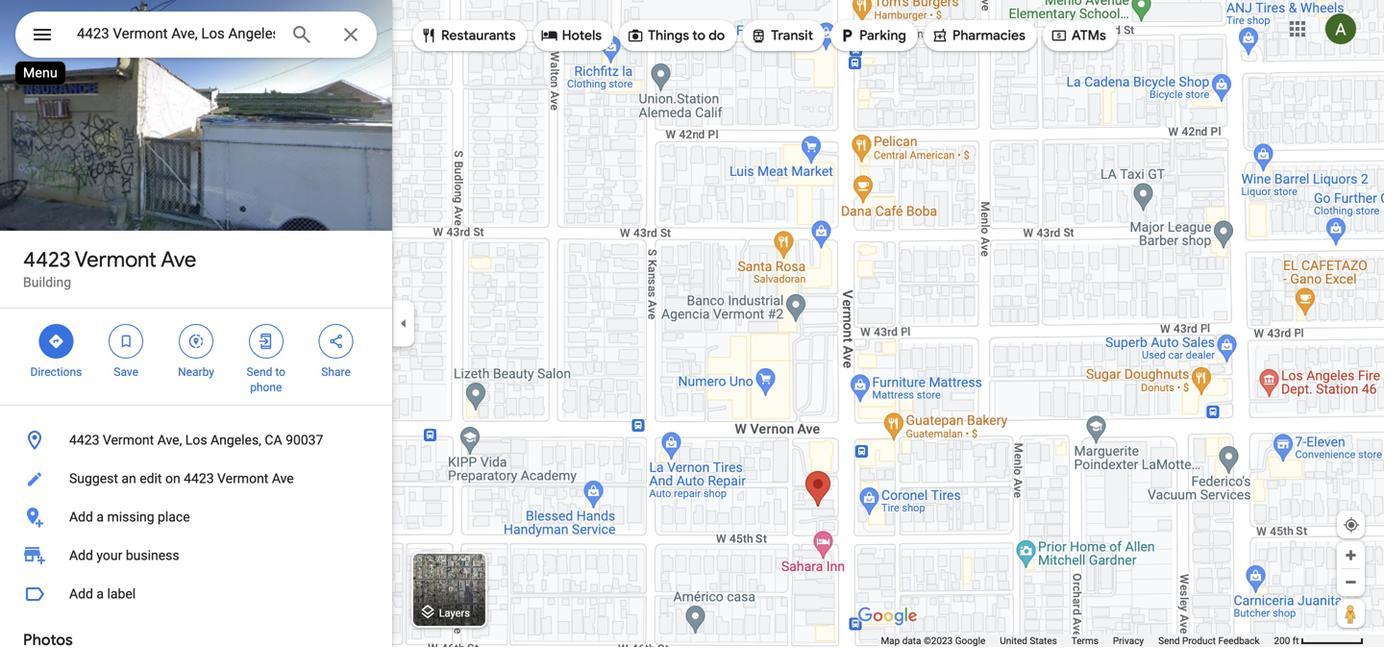 Task type: locate. For each thing, give the bounding box(es) containing it.
edit
[[140, 471, 162, 487]]

do
[[709, 27, 725, 44]]

1 vertical spatial send
[[1159, 635, 1181, 647]]

4423 vermont ave building
[[23, 246, 196, 290]]

4423 up suggest
[[69, 432, 99, 448]]

1 horizontal spatial ave
[[272, 471, 294, 487]]

los
[[185, 432, 207, 448]]

 atms
[[1051, 25, 1107, 46]]

0 vertical spatial 4423
[[23, 246, 71, 273]]

ave inside 4423 vermont ave building
[[161, 246, 196, 273]]


[[188, 331, 205, 352]]


[[31, 21, 54, 49]]

terms button
[[1072, 635, 1099, 647]]

add inside button
[[69, 509, 93, 525]]

vermont for ave,
[[103, 432, 154, 448]]

show your location image
[[1343, 516, 1361, 534]]

ca
[[265, 432, 282, 448]]

ave down 'ca'
[[272, 471, 294, 487]]

2 a from the top
[[97, 586, 104, 602]]

1 vertical spatial a
[[97, 586, 104, 602]]

1 vertical spatial to
[[275, 365, 286, 379]]

vermont up 
[[75, 246, 157, 273]]

zoom out image
[[1344, 575, 1359, 590]]

2 add from the top
[[69, 548, 93, 564]]

send product feedback button
[[1159, 635, 1260, 647]]

footer containing map data ©2023 google
[[881, 635, 1275, 647]]

1 horizontal spatial send
[[1159, 635, 1181, 647]]

layers
[[439, 607, 470, 619]]

1 a from the top
[[97, 509, 104, 525]]

 hotels
[[541, 25, 602, 46]]

your
[[97, 548, 122, 564]]

footer
[[881, 635, 1275, 647]]

atms
[[1072, 27, 1107, 44]]

send to phone
[[247, 365, 286, 394]]

send inside button
[[1159, 635, 1181, 647]]

1 vertical spatial 4423
[[69, 432, 99, 448]]

vermont for ave
[[75, 246, 157, 273]]

1 vertical spatial ave
[[272, 471, 294, 487]]

send inside send to phone
[[247, 365, 273, 379]]

add
[[69, 509, 93, 525], [69, 548, 93, 564], [69, 586, 93, 602]]

 pharmacies
[[932, 25, 1026, 46]]

4423 vermont ave, los angeles, ca 90037 button
[[0, 421, 392, 460]]

to up phone
[[275, 365, 286, 379]]

2 vertical spatial 4423
[[184, 471, 214, 487]]

add down suggest
[[69, 509, 93, 525]]

map
[[881, 635, 900, 647]]

building
[[23, 275, 71, 290]]

4423 for ave,
[[69, 432, 99, 448]]

send up phone
[[247, 365, 273, 379]]

4423 inside "4423 vermont ave, los angeles, ca 90037" button
[[69, 432, 99, 448]]

0 vertical spatial to
[[693, 27, 706, 44]]

send left product
[[1159, 635, 1181, 647]]

actions for 4423 vermont ave region
[[0, 309, 392, 405]]

add a label button
[[0, 575, 392, 614]]

a left missing
[[97, 509, 104, 525]]

vermont
[[75, 246, 157, 273], [103, 432, 154, 448], [217, 471, 269, 487]]


[[328, 331, 345, 352]]

3 add from the top
[[69, 586, 93, 602]]


[[118, 331, 135, 352]]

ave inside button
[[272, 471, 294, 487]]

a inside 'button'
[[97, 586, 104, 602]]

ave
[[161, 246, 196, 273], [272, 471, 294, 487]]

send for send product feedback
[[1159, 635, 1181, 647]]

 transit
[[750, 25, 814, 46]]

 restaurants
[[420, 25, 516, 46]]

ave,
[[157, 432, 182, 448]]


[[1051, 25, 1068, 46]]

0 vertical spatial send
[[247, 365, 273, 379]]

 parking
[[839, 25, 907, 46]]


[[750, 25, 768, 46]]

2 vertical spatial add
[[69, 586, 93, 602]]

a for missing
[[97, 509, 104, 525]]

0 horizontal spatial ave
[[161, 246, 196, 273]]

ave up  at the bottom left of the page
[[161, 246, 196, 273]]

label
[[107, 586, 136, 602]]

add left label
[[69, 586, 93, 602]]

4423 inside suggest an edit on 4423 vermont ave button
[[184, 471, 214, 487]]

200 ft button
[[1275, 635, 1365, 647]]

vermont down the angeles,
[[217, 471, 269, 487]]

angeles,
[[211, 432, 262, 448]]

google
[[956, 635, 986, 647]]

 search field
[[15, 12, 377, 62]]

 button
[[15, 12, 69, 62]]

4423
[[23, 246, 71, 273], [69, 432, 99, 448], [184, 471, 214, 487]]

1 vertical spatial vermont
[[103, 432, 154, 448]]

map data ©2023 google
[[881, 635, 986, 647]]

privacy
[[1114, 635, 1145, 647]]

1 horizontal spatial to
[[693, 27, 706, 44]]

to inside  things to do
[[693, 27, 706, 44]]

product
[[1183, 635, 1217, 647]]

vermont inside 4423 vermont ave building
[[75, 246, 157, 273]]

to left 'do'
[[693, 27, 706, 44]]

suggest an edit on 4423 vermont ave
[[69, 471, 294, 487]]

business
[[126, 548, 179, 564]]

add for add your business
[[69, 548, 93, 564]]

united states
[[1000, 635, 1058, 647]]

a
[[97, 509, 104, 525], [97, 586, 104, 602]]

4423 right on at bottom
[[184, 471, 214, 487]]

share
[[321, 365, 351, 379]]

send product feedback
[[1159, 635, 1260, 647]]

to
[[693, 27, 706, 44], [275, 365, 286, 379]]

1 vertical spatial add
[[69, 548, 93, 564]]

0 vertical spatial add
[[69, 509, 93, 525]]

feedback
[[1219, 635, 1260, 647]]

zoom in image
[[1344, 548, 1359, 563]]

4423 up building
[[23, 246, 71, 273]]

terms
[[1072, 635, 1099, 647]]

4423 for ave
[[23, 246, 71, 273]]

a left label
[[97, 586, 104, 602]]

a inside button
[[97, 509, 104, 525]]

4423 inside 4423 vermont ave building
[[23, 246, 71, 273]]

united states button
[[1000, 635, 1058, 647]]


[[258, 331, 275, 352]]

1 add from the top
[[69, 509, 93, 525]]


[[420, 25, 438, 46]]

suggest an edit on 4423 vermont ave button
[[0, 460, 392, 498]]

0 horizontal spatial send
[[247, 365, 273, 379]]

send
[[247, 365, 273, 379], [1159, 635, 1181, 647]]

0 vertical spatial a
[[97, 509, 104, 525]]

0 horizontal spatial to
[[275, 365, 286, 379]]

directions
[[30, 365, 82, 379]]

4423 vermont ave, los angeles, ca 90037
[[69, 432, 324, 448]]

add left your
[[69, 548, 93, 564]]

vermont up an
[[103, 432, 154, 448]]

to inside send to phone
[[275, 365, 286, 379]]

add inside 'button'
[[69, 586, 93, 602]]

0 vertical spatial ave
[[161, 246, 196, 273]]

add a label
[[69, 586, 136, 602]]

nearby
[[178, 365, 214, 379]]

None field
[[77, 22, 275, 45]]

add a missing place
[[69, 509, 190, 525]]

0 vertical spatial vermont
[[75, 246, 157, 273]]



Task type: describe. For each thing, give the bounding box(es) containing it.

[[932, 25, 949, 46]]

save
[[114, 365, 139, 379]]

200 ft
[[1275, 635, 1300, 647]]

©2023
[[924, 635, 953, 647]]

4423 vermont ave main content
[[0, 0, 392, 647]]

90037
[[286, 432, 324, 448]]

add your business
[[69, 548, 179, 564]]

an
[[122, 471, 136, 487]]

things
[[648, 27, 690, 44]]

4423 Vermont Ave, Los Angeles, CA 90037 field
[[15, 12, 377, 58]]


[[48, 331, 65, 352]]

google maps element
[[0, 0, 1385, 647]]

google account: angela cha  
(angela.cha@adept.ai) image
[[1326, 14, 1357, 44]]

phone
[[250, 381, 282, 394]]

privacy button
[[1114, 635, 1145, 647]]

restaurants
[[441, 27, 516, 44]]

none field inside 4423 vermont ave, los angeles, ca 90037 field
[[77, 22, 275, 45]]

missing
[[107, 509, 154, 525]]

200
[[1275, 635, 1291, 647]]


[[627, 25, 644, 46]]

add for add a label
[[69, 586, 93, 602]]

2 vertical spatial vermont
[[217, 471, 269, 487]]


[[839, 25, 856, 46]]

suggest
[[69, 471, 118, 487]]

 things to do
[[627, 25, 725, 46]]

show street view coverage image
[[1338, 599, 1366, 628]]


[[541, 25, 558, 46]]

place
[[158, 509, 190, 525]]

data
[[903, 635, 922, 647]]

a for label
[[97, 586, 104, 602]]

pharmacies
[[953, 27, 1026, 44]]

add for add a missing place
[[69, 509, 93, 525]]

states
[[1030, 635, 1058, 647]]

add a missing place button
[[0, 498, 392, 537]]

footer inside google maps element
[[881, 635, 1275, 647]]

ft
[[1293, 635, 1300, 647]]

transit
[[772, 27, 814, 44]]

send for send to phone
[[247, 365, 273, 379]]

parking
[[860, 27, 907, 44]]

collapse side panel image
[[393, 313, 414, 334]]

add your business link
[[0, 537, 392, 575]]

united
[[1000, 635, 1028, 647]]

on
[[165, 471, 180, 487]]

hotels
[[562, 27, 602, 44]]



Task type: vqa. For each thing, say whether or not it's contained in the screenshot.
the left Barber
no



